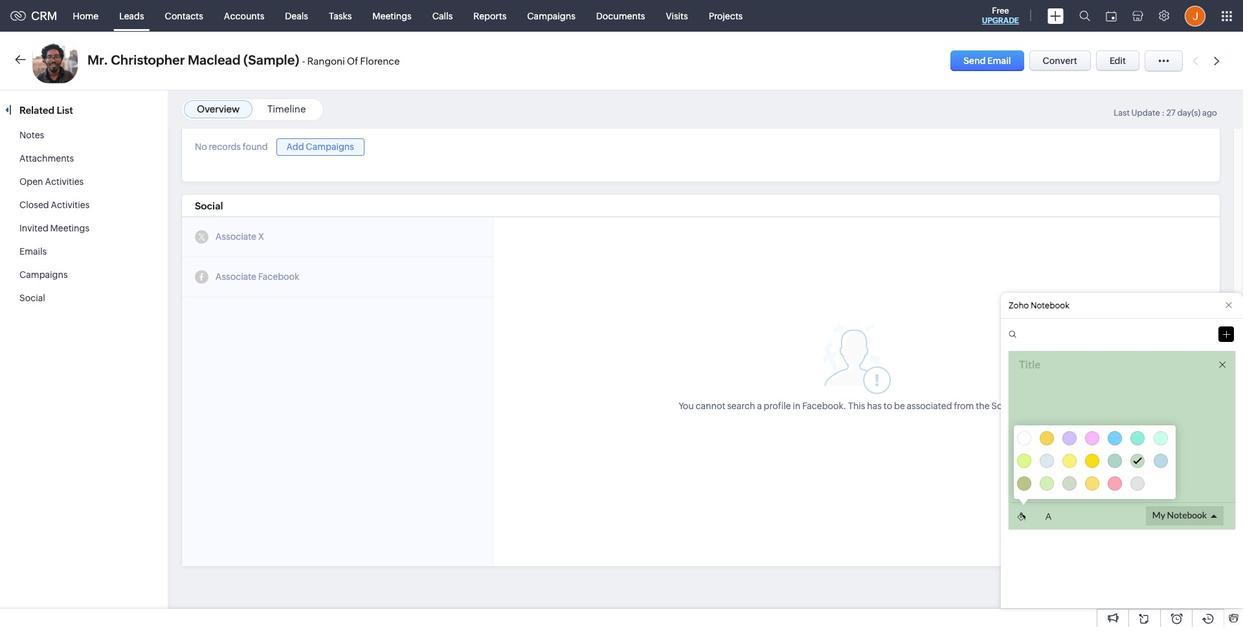 Task type: describe. For each thing, give the bounding box(es) containing it.
emails link
[[19, 247, 47, 257]]

overview link
[[197, 104, 240, 115]]

profile element
[[1177, 0, 1213, 31]]

notes link
[[19, 130, 44, 140]]

calls
[[432, 11, 453, 21]]

no
[[195, 142, 207, 152]]

christopher
[[111, 52, 185, 67]]

related
[[19, 105, 54, 116]]

open activities
[[19, 177, 84, 187]]

notebook
[[1031, 301, 1070, 311]]

convert
[[1043, 56, 1077, 66]]

you cannot search a profile in facebook . this has to be associated from the social tab
[[679, 401, 1034, 411]]

activities for open activities
[[45, 177, 84, 187]]

invited meetings
[[19, 223, 89, 234]]

last update : 27 day(s) ago
[[1114, 108, 1217, 118]]

associate for facebook
[[215, 272, 256, 282]]

found
[[243, 142, 268, 152]]

rangoni
[[307, 56, 345, 67]]

free
[[992, 6, 1009, 16]]

be
[[894, 401, 905, 411]]

1 horizontal spatial facebook
[[802, 401, 843, 411]]

records
[[209, 142, 241, 152]]

home link
[[63, 0, 109, 31]]

mr.
[[87, 52, 108, 67]]

create menu image
[[1048, 8, 1064, 24]]

create menu element
[[1040, 0, 1071, 31]]

has
[[867, 401, 882, 411]]

open
[[19, 177, 43, 187]]

invited
[[19, 223, 48, 234]]

day(s)
[[1177, 108, 1200, 118]]

florence
[[360, 56, 400, 67]]

.
[[843, 401, 846, 411]]

upgrade
[[982, 16, 1019, 25]]

attachments
[[19, 153, 74, 164]]

search image
[[1079, 10, 1090, 21]]

x
[[258, 232, 264, 242]]

last
[[1114, 108, 1130, 118]]

this
[[848, 401, 865, 411]]

meetings inside meetings link
[[372, 11, 412, 21]]

open activities link
[[19, 177, 84, 187]]

2 horizontal spatial campaigns
[[527, 11, 575, 21]]

deals link
[[275, 0, 318, 31]]

add campaigns link
[[276, 138, 364, 156]]

maclead
[[188, 52, 241, 67]]

associate facebook
[[215, 272, 299, 282]]

ago
[[1202, 108, 1217, 118]]

add
[[287, 142, 304, 152]]

cannot
[[696, 401, 725, 411]]

profile image
[[1185, 6, 1205, 26]]

0 horizontal spatial campaigns
[[19, 270, 68, 280]]

calls link
[[422, 0, 463, 31]]

timeline link
[[267, 104, 306, 115]]

27
[[1166, 108, 1176, 118]]

send email button
[[951, 50, 1024, 71]]

projects
[[709, 11, 743, 21]]

zoho
[[1009, 301, 1029, 311]]

associate x
[[215, 232, 264, 242]]

search element
[[1071, 0, 1098, 32]]

(sample)
[[243, 52, 299, 67]]

free upgrade
[[982, 6, 1019, 25]]

add campaigns
[[287, 142, 354, 152]]

0 horizontal spatial meetings
[[50, 223, 89, 234]]

1 horizontal spatial campaigns link
[[517, 0, 586, 31]]

2 vertical spatial social
[[991, 401, 1017, 411]]

meetings link
[[362, 0, 422, 31]]

convert button
[[1029, 50, 1091, 71]]

zoho notebook
[[1009, 301, 1070, 311]]

search
[[727, 401, 755, 411]]

to
[[884, 401, 892, 411]]

tasks link
[[318, 0, 362, 31]]

no records found
[[195, 142, 268, 152]]



Task type: locate. For each thing, give the bounding box(es) containing it.
next record image
[[1214, 57, 1222, 65]]

1 vertical spatial activities
[[51, 200, 90, 210]]

campaigns right 'reports' link on the left top of page
[[527, 11, 575, 21]]

1 vertical spatial campaigns
[[306, 142, 354, 152]]

activities
[[45, 177, 84, 187], [51, 200, 90, 210]]

send email
[[963, 56, 1011, 66]]

reports
[[473, 11, 506, 21]]

accounts link
[[214, 0, 275, 31]]

associate for x
[[215, 232, 256, 242]]

crm link
[[10, 9, 57, 23]]

edit button
[[1096, 50, 1139, 71]]

mr. christopher maclead (sample) - rangoni of florence
[[87, 52, 400, 67]]

documents
[[596, 11, 645, 21]]

social link
[[19, 293, 45, 304]]

campaigns link
[[517, 0, 586, 31], [19, 270, 68, 280]]

associate
[[215, 232, 256, 242], [215, 272, 256, 282]]

reports link
[[463, 0, 517, 31]]

deals
[[285, 11, 308, 21]]

social down emails link
[[19, 293, 45, 304]]

a
[[757, 401, 762, 411]]

-
[[302, 56, 305, 67]]

:
[[1162, 108, 1165, 118]]

documents link
[[586, 0, 655, 31]]

associated
[[907, 401, 952, 411]]

tasks
[[329, 11, 352, 21]]

0 horizontal spatial social
[[19, 293, 45, 304]]

activities for closed activities
[[51, 200, 90, 210]]

campaigns link down emails link
[[19, 270, 68, 280]]

send
[[963, 56, 986, 66]]

1 vertical spatial associate
[[215, 272, 256, 282]]

leads
[[119, 11, 144, 21]]

edit
[[1110, 56, 1126, 66]]

social right the
[[991, 401, 1017, 411]]

1 vertical spatial campaigns link
[[19, 270, 68, 280]]

0 vertical spatial campaigns link
[[517, 0, 586, 31]]

1 vertical spatial social
[[19, 293, 45, 304]]

2 associate from the top
[[215, 272, 256, 282]]

of
[[347, 56, 358, 67]]

in
[[793, 401, 801, 411]]

0 horizontal spatial facebook
[[258, 272, 299, 282]]

email
[[987, 56, 1011, 66]]

activities up closed activities link at the top left of the page
[[45, 177, 84, 187]]

closed activities
[[19, 200, 90, 210]]

contacts
[[165, 11, 203, 21]]

timeline
[[267, 104, 306, 115]]

2 horizontal spatial social
[[991, 401, 1017, 411]]

notes
[[19, 130, 44, 140]]

emails
[[19, 247, 47, 257]]

campaigns link right reports
[[517, 0, 586, 31]]

the
[[976, 401, 990, 411]]

1 horizontal spatial meetings
[[372, 11, 412, 21]]

1 associate from the top
[[215, 232, 256, 242]]

list
[[57, 105, 73, 116]]

facebook right in
[[802, 401, 843, 411]]

0 vertical spatial associate
[[215, 232, 256, 242]]

home
[[73, 11, 98, 21]]

meetings up florence
[[372, 11, 412, 21]]

associate left "x"
[[215, 232, 256, 242]]

visits link
[[655, 0, 698, 31]]

0 vertical spatial facebook
[[258, 272, 299, 282]]

0 vertical spatial meetings
[[372, 11, 412, 21]]

projects link
[[698, 0, 753, 31]]

related list
[[19, 105, 75, 116]]

closed activities link
[[19, 200, 90, 210]]

social up associate x
[[195, 201, 223, 212]]

1 horizontal spatial social
[[195, 201, 223, 212]]

2 vertical spatial campaigns
[[19, 270, 68, 280]]

activities up "invited meetings" link
[[51, 200, 90, 210]]

update
[[1131, 108, 1160, 118]]

social
[[195, 201, 223, 212], [19, 293, 45, 304], [991, 401, 1017, 411]]

closed
[[19, 200, 49, 210]]

calendar image
[[1106, 11, 1117, 21]]

0 vertical spatial activities
[[45, 177, 84, 187]]

contacts link
[[154, 0, 214, 31]]

visits
[[666, 11, 688, 21]]

0 vertical spatial social
[[195, 201, 223, 212]]

from
[[954, 401, 974, 411]]

associate down associate x
[[215, 272, 256, 282]]

campaigns right add
[[306, 142, 354, 152]]

leads link
[[109, 0, 154, 31]]

overview
[[197, 104, 240, 115]]

0 horizontal spatial campaigns link
[[19, 270, 68, 280]]

1 vertical spatial meetings
[[50, 223, 89, 234]]

1 vertical spatial facebook
[[802, 401, 843, 411]]

campaigns
[[527, 11, 575, 21], [306, 142, 354, 152], [19, 270, 68, 280]]

accounts
[[224, 11, 264, 21]]

meetings down closed activities link at the top left of the page
[[50, 223, 89, 234]]

0 vertical spatial campaigns
[[527, 11, 575, 21]]

tab
[[1019, 401, 1034, 411]]

previous record image
[[1193, 57, 1198, 65]]

invited meetings link
[[19, 223, 89, 234]]

campaigns down emails link
[[19, 270, 68, 280]]

facebook
[[258, 272, 299, 282], [802, 401, 843, 411]]

crm
[[31, 9, 57, 23]]

1 horizontal spatial campaigns
[[306, 142, 354, 152]]

facebook down "x"
[[258, 272, 299, 282]]

attachments link
[[19, 153, 74, 164]]

profile
[[764, 401, 791, 411]]



Task type: vqa. For each thing, say whether or not it's contained in the screenshot.
Other Modules "field"
no



